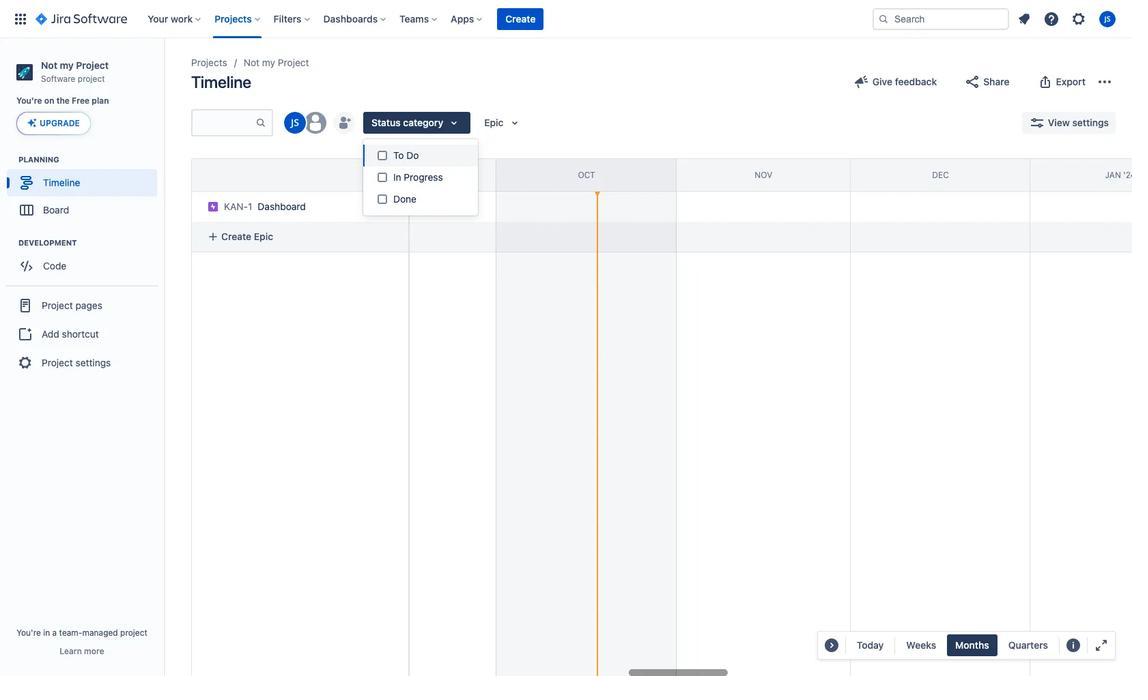 Task type: vqa. For each thing, say whether or not it's contained in the screenshot.
App related to App requests
no



Task type: describe. For each thing, give the bounding box(es) containing it.
add shortcut
[[42, 328, 99, 340]]

settings for view settings
[[1072, 117, 1109, 128]]

dashboard
[[258, 201, 306, 212]]

enter full screen image
[[1093, 638, 1110, 654]]

oct
[[578, 170, 595, 180]]

software
[[41, 74, 75, 84]]

jan
[[1105, 170, 1121, 180]]

kan-
[[224, 201, 248, 212]]

not for not my project
[[244, 57, 260, 68]]

in
[[393, 171, 401, 183]]

months
[[955, 640, 989, 651]]

weeks
[[906, 640, 936, 651]]

timeline inside planning group
[[43, 177, 80, 188]]

project down filters dropdown button
[[278, 57, 309, 68]]

code link
[[7, 253, 157, 280]]

view
[[1048, 117, 1070, 128]]

you're for you're on the free plan
[[16, 96, 42, 106]]

legend image
[[1065, 638, 1082, 654]]

filters button
[[269, 8, 315, 30]]

sidebar navigation image
[[149, 55, 179, 82]]

'24
[[1123, 170, 1132, 180]]

apps button
[[447, 8, 488, 30]]

search image
[[878, 13, 889, 24]]

board link
[[7, 197, 157, 224]]

1
[[248, 201, 252, 212]]

planning
[[18, 155, 59, 164]]

months button
[[947, 635, 997, 657]]

status category
[[371, 117, 443, 128]]

status
[[371, 117, 401, 128]]

managed
[[82, 628, 118, 638]]

kan-1 dashboard
[[224, 201, 306, 212]]

upgrade button
[[17, 113, 90, 135]]

my for not my project software project
[[60, 59, 74, 71]]

teams button
[[395, 8, 443, 30]]

learn more button
[[60, 647, 104, 658]]

development
[[18, 239, 77, 247]]

Search timeline text field
[[193, 111, 255, 135]]

upgrade
[[40, 118, 80, 129]]

not my project link
[[244, 55, 309, 71]]

notifications image
[[1016, 11, 1032, 27]]

projects link
[[191, 55, 227, 71]]

add
[[42, 328, 59, 340]]

your work
[[148, 13, 193, 24]]

pages
[[75, 300, 102, 311]]

create for create epic
[[221, 231, 251, 242]]

share button
[[956, 71, 1018, 93]]

create for create
[[506, 13, 536, 24]]

dashboards
[[323, 13, 378, 24]]

unassigned image
[[305, 112, 326, 134]]

dashboards button
[[319, 8, 391, 30]]

primary element
[[8, 0, 873, 38]]

you're in a team-managed project
[[16, 628, 147, 638]]

project inside not my project software project
[[78, 74, 105, 84]]

quarters
[[1008, 640, 1048, 651]]

1 horizontal spatial timeline
[[191, 72, 251, 91]]

learn
[[60, 647, 82, 657]]

appswitcher icon image
[[12, 11, 29, 27]]

not my project software project
[[41, 59, 109, 84]]

more
[[84, 647, 104, 657]]

add shortcut button
[[5, 321, 158, 348]]

settings image
[[1071, 11, 1087, 27]]

board
[[43, 204, 69, 216]]

share
[[983, 76, 1010, 87]]

to
[[393, 150, 404, 161]]

done
[[393, 193, 417, 205]]

planning image
[[2, 152, 18, 168]]

view settings button
[[1022, 112, 1116, 134]]

my for not my project
[[262, 57, 275, 68]]

jacob simon image
[[284, 112, 306, 134]]

export
[[1056, 76, 1086, 87]]

your
[[148, 13, 168, 24]]

give feedback button
[[845, 71, 945, 93]]

dec
[[932, 170, 949, 180]]

work
[[171, 13, 193, 24]]

learn more
[[60, 647, 104, 657]]



Task type: locate. For each thing, give the bounding box(es) containing it.
banner containing your work
[[0, 0, 1132, 38]]

project up 'plan'
[[76, 59, 109, 71]]

epic
[[484, 117, 504, 128], [254, 231, 273, 242]]

0 horizontal spatial epic
[[254, 231, 273, 242]]

projects for projects link
[[191, 57, 227, 68]]

projects right the sidebar navigation image
[[191, 57, 227, 68]]

view settings image
[[1029, 115, 1045, 131]]

give
[[873, 76, 892, 87]]

settings down add shortcut button
[[75, 357, 111, 369]]

1 horizontal spatial settings
[[1072, 117, 1109, 128]]

projects
[[215, 13, 252, 24], [191, 57, 227, 68]]

apps
[[451, 13, 474, 24]]

0 vertical spatial you're
[[16, 96, 42, 106]]

help image
[[1043, 11, 1060, 27]]

epic button
[[476, 112, 531, 134]]

timeline down projects link
[[191, 72, 251, 91]]

0 vertical spatial timeline
[[191, 72, 251, 91]]

not inside not my project software project
[[41, 59, 57, 71]]

today button
[[849, 635, 892, 657]]

create epic
[[221, 231, 273, 242]]

1 you're from the top
[[16, 96, 42, 106]]

0 horizontal spatial timeline
[[43, 177, 80, 188]]

epic image
[[208, 201, 218, 212]]

not
[[244, 57, 260, 68], [41, 59, 57, 71]]

1 vertical spatial projects
[[191, 57, 227, 68]]

project down add
[[42, 357, 73, 369]]

development image
[[2, 235, 18, 251]]

settings right view
[[1072, 117, 1109, 128]]

status category button
[[363, 112, 471, 134]]

planning group
[[7, 155, 163, 228]]

not my project
[[244, 57, 309, 68]]

settings inside popup button
[[1072, 117, 1109, 128]]

plan
[[92, 96, 109, 106]]

give feedback
[[873, 76, 937, 87]]

weeks button
[[898, 635, 944, 657]]

shortcut
[[62, 328, 99, 340]]

create right apps "dropdown button"
[[506, 13, 536, 24]]

my up 'software'
[[60, 59, 74, 71]]

group
[[5, 286, 158, 383]]

development group
[[7, 238, 163, 284]]

you're left on
[[16, 96, 42, 106]]

banner
[[0, 0, 1132, 38]]

create epic button
[[199, 225, 400, 249]]

project
[[278, 57, 309, 68], [76, 59, 109, 71], [42, 300, 73, 311], [42, 357, 73, 369]]

sep
[[402, 170, 417, 180]]

0 horizontal spatial not
[[41, 59, 57, 71]]

0 horizontal spatial create
[[221, 231, 251, 242]]

projects button
[[210, 8, 265, 30]]

free
[[72, 96, 90, 106]]

settings
[[1072, 117, 1109, 128], [75, 357, 111, 369]]

projects inside dropdown button
[[215, 13, 252, 24]]

0 horizontal spatial settings
[[75, 357, 111, 369]]

export icon image
[[1037, 74, 1053, 90]]

progress
[[404, 171, 443, 183]]

0 vertical spatial epic
[[484, 117, 504, 128]]

add people image
[[336, 115, 352, 131]]

project right managed
[[120, 628, 147, 638]]

today
[[857, 640, 884, 651]]

0 horizontal spatial project
[[78, 74, 105, 84]]

not for not my project software project
[[41, 59, 57, 71]]

epic inside button
[[254, 231, 273, 242]]

export button
[[1029, 71, 1094, 93]]

Search field
[[873, 8, 1009, 30]]

not up 'software'
[[41, 59, 57, 71]]

create down the kan-1 link
[[221, 231, 251, 242]]

0 vertical spatial projects
[[215, 13, 252, 24]]

a
[[52, 628, 57, 638]]

1 horizontal spatial project
[[120, 628, 147, 638]]

project inside not my project software project
[[76, 59, 109, 71]]

project settings
[[42, 357, 111, 369]]

1 vertical spatial settings
[[75, 357, 111, 369]]

your work button
[[144, 8, 206, 30]]

project pages link
[[5, 291, 158, 321]]

your profile and settings image
[[1099, 11, 1116, 27]]

projects up projects link
[[215, 13, 252, 24]]

timeline up the board on the left top of the page
[[43, 177, 80, 188]]

projects for 'projects' dropdown button
[[215, 13, 252, 24]]

kan-1 link
[[224, 200, 252, 214]]

feedback
[[895, 76, 937, 87]]

to do
[[393, 150, 419, 161]]

filters
[[274, 13, 302, 24]]

1 horizontal spatial epic
[[484, 117, 504, 128]]

my inside not my project software project
[[60, 59, 74, 71]]

epic inside popup button
[[484, 117, 504, 128]]

project settings link
[[5, 348, 158, 379]]

create
[[506, 13, 536, 24], [221, 231, 251, 242]]

team-
[[59, 628, 82, 638]]

in progress
[[393, 171, 443, 183]]

my
[[262, 57, 275, 68], [60, 59, 74, 71]]

0 vertical spatial settings
[[1072, 117, 1109, 128]]

in
[[43, 628, 50, 638]]

code
[[43, 260, 66, 272]]

not right projects link
[[244, 57, 260, 68]]

view settings
[[1048, 117, 1109, 128]]

my down "filters"
[[262, 57, 275, 68]]

0 vertical spatial project
[[78, 74, 105, 84]]

create inside button
[[221, 231, 251, 242]]

1 vertical spatial project
[[120, 628, 147, 638]]

you're on the free plan
[[16, 96, 109, 106]]

teams
[[400, 13, 429, 24]]

1 vertical spatial timeline
[[43, 177, 80, 188]]

you're left the in
[[16, 628, 41, 638]]

you're
[[16, 96, 42, 106], [16, 628, 41, 638]]

1 horizontal spatial my
[[262, 57, 275, 68]]

timeline link
[[7, 170, 157, 197]]

1 horizontal spatial not
[[244, 57, 260, 68]]

1 vertical spatial you're
[[16, 628, 41, 638]]

settings for project settings
[[75, 357, 111, 369]]

0 horizontal spatial my
[[60, 59, 74, 71]]

1 vertical spatial create
[[221, 231, 251, 242]]

timeline
[[191, 72, 251, 91], [43, 177, 80, 188]]

nov
[[755, 170, 772, 180]]

0 vertical spatial create
[[506, 13, 536, 24]]

quarters button
[[1000, 635, 1056, 657]]

2 you're from the top
[[16, 628, 41, 638]]

settings inside group
[[75, 357, 111, 369]]

project up add
[[42, 300, 73, 311]]

create inside button
[[506, 13, 536, 24]]

create button
[[497, 8, 544, 30]]

project up 'plan'
[[78, 74, 105, 84]]

on
[[44, 96, 54, 106]]

jira software image
[[36, 11, 127, 27], [36, 11, 127, 27]]

project pages
[[42, 300, 102, 311]]

do
[[406, 150, 419, 161]]

project inside "link"
[[42, 300, 73, 311]]

you're for you're in a team-managed project
[[16, 628, 41, 638]]

project
[[78, 74, 105, 84], [120, 628, 147, 638]]

category
[[403, 117, 443, 128]]

1 vertical spatial epic
[[254, 231, 273, 242]]

jan '24
[[1105, 170, 1132, 180]]

1 horizontal spatial create
[[506, 13, 536, 24]]

share image
[[964, 74, 981, 90]]

the
[[56, 96, 70, 106]]

group containing project pages
[[5, 286, 158, 383]]



